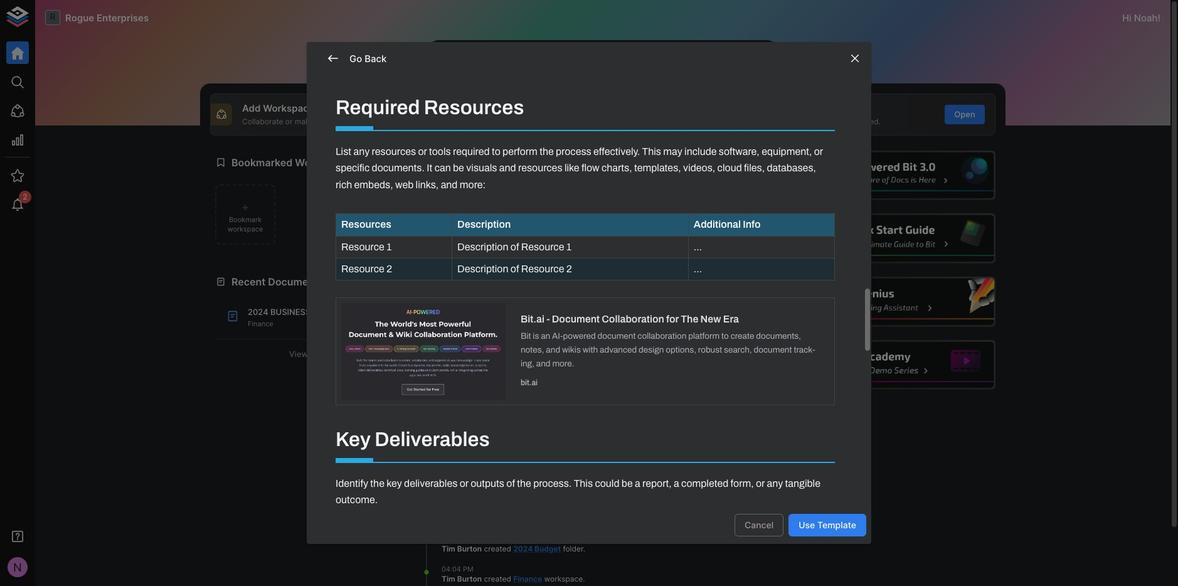 Task type: locate. For each thing, give the bounding box(es) containing it.
any left tangible
[[767, 478, 783, 489]]

workspace down bookmark
[[228, 225, 263, 233]]

1 vertical spatial 04:07
[[442, 534, 461, 543]]

2 burton from the top
[[457, 422, 482, 431]]

created up 04:04 pm tim burton created finance workspace . on the left bottom
[[484, 544, 511, 553]]

4 burton from the top
[[457, 544, 482, 553]]

2024 budget link
[[514, 544, 561, 553]]

resources up resource 1
[[341, 219, 391, 230]]

create for faster
[[773, 117, 797, 126]]

1 a from the left
[[635, 478, 641, 489]]

burton inside 04:04 pm tim burton created finance workspace .
[[457, 574, 482, 584]]

0 vertical spatial be
[[453, 163, 464, 173]]

of right outputs
[[507, 478, 515, 489]]

n
[[13, 560, 22, 574]]

tim burton marketing team
[[442, 422, 500, 442]]

wiki.
[[600, 117, 616, 126]]

found.
[[715, 396, 740, 406]]

0 vertical spatial workspace
[[263, 102, 314, 114]]

04:12 pm tim burton added noah lott workspace .
[[442, 371, 544, 401]]

pm for finance
[[463, 565, 474, 573]]

be inside the 'identify the key deliverables or outputs of the process. this could be a report, a completed form, or any tangible outcome.'
[[622, 478, 633, 489]]

tim up 04:04
[[442, 544, 455, 553]]

and
[[821, 117, 835, 126], [499, 163, 516, 173], [441, 179, 458, 190], [546, 345, 560, 355], [536, 359, 551, 369]]

1 horizontal spatial any
[[533, 117, 546, 126]]

tim inside 04:07 pm tim burton created 2024 budget folder .
[[442, 544, 455, 553]]

this
[[642, 146, 661, 157], [574, 478, 593, 489]]

charts,
[[602, 163, 632, 173]]

be right can
[[453, 163, 464, 173]]

burton down 04:12
[[457, 381, 482, 390]]

use
[[799, 519, 815, 530]]

resources up required
[[424, 96, 524, 118]]

1 ... from the top
[[694, 241, 702, 252]]

2 horizontal spatial any
[[767, 478, 783, 489]]

required
[[336, 96, 420, 118]]

add inside button
[[427, 109, 443, 119]]

the left process. at the bottom of page
[[517, 478, 531, 489]]

bookmarked
[[232, 156, 293, 169]]

of inside create document create any type of doc or wiki.
[[566, 117, 573, 126]]

a left report,
[[635, 478, 641, 489]]

a right report,
[[674, 478, 679, 489]]

2024 business plan
[[442, 340, 567, 360]]

0 horizontal spatial workspace
[[263, 102, 314, 114]]

4 help image from the top
[[807, 340, 996, 390]]

burton down 04:07 pm
[[457, 462, 482, 472]]

any inside create document create any type of doc or wiki.
[[533, 117, 546, 126]]

1 vertical spatial document
[[552, 314, 600, 325]]

1 vertical spatial resources
[[518, 163, 563, 173]]

1 horizontal spatial be
[[622, 478, 633, 489]]

business inside 2024 business plan finance
[[271, 307, 311, 317]]

workspace up today
[[430, 275, 485, 288]]

1 vertical spatial to
[[722, 331, 729, 341]]

activities
[[488, 275, 533, 288]]

document down "documents,"
[[754, 345, 792, 355]]

document down noah lott created
[[464, 351, 500, 360]]

to
[[492, 146, 501, 157], [722, 331, 729, 341]]

of up description of resource 2
[[511, 241, 519, 252]]

cloud
[[718, 163, 742, 173]]

resource up resource 2
[[341, 241, 384, 252]]

plan inside 2024 business plan
[[442, 351, 462, 360]]

this inside 'list any resources or tools required to perform the process effectively. this may include software, equipment, or specific documents. it can be visuals and resources like flow charts, templates, videos, cloud files, databases, rich embeds, web links, and more:'
[[642, 146, 661, 157]]

specific
[[336, 163, 370, 173]]

1 vertical spatial lott
[[530, 381, 544, 390]]

document up "advanced"
[[598, 331, 636, 341]]

pm right 04:04
[[463, 565, 474, 573]]

2024 tax documents
[[442, 462, 548, 482]]

2024 inside 2024 business plan finance
[[248, 307, 268, 317]]

2 horizontal spatial workspace
[[544, 574, 583, 584]]

. right outputs
[[506, 473, 508, 482]]

and down notes,
[[536, 359, 551, 369]]

noah down 04:13
[[442, 340, 461, 349]]

tim down 04:12
[[442, 381, 455, 390]]

tim down 04:04
[[442, 574, 455, 584]]

1 up description of resource 2
[[566, 241, 572, 252]]

today
[[422, 305, 445, 315]]

to left create
[[722, 331, 729, 341]]

1 horizontal spatial 2
[[566, 263, 572, 274]]

this up templates,
[[642, 146, 661, 157]]

noah lott created
[[442, 340, 509, 349]]

resource down resource 1
[[341, 263, 384, 274]]

0 horizontal spatial a
[[635, 478, 641, 489]]

0 vertical spatial documents
[[268, 275, 324, 288]]

view all
[[289, 349, 320, 359]]

to inside 'list any resources or tools required to perform the process effectively. this may include software, equipment, or specific documents. it can be visuals and resources like flow charts, templates, videos, cloud files, databases, rich embeds, web links, and more:'
[[492, 146, 501, 157]]

plan
[[313, 307, 335, 317], [442, 351, 462, 360]]

or left the make
[[285, 117, 293, 126]]

collaboration
[[602, 314, 664, 325]]

folder
[[486, 473, 506, 482], [563, 544, 583, 553]]

pm right 04:12
[[462, 371, 472, 380]]

bit.ai
[[521, 314, 545, 325]]

1 vertical spatial documents
[[442, 473, 483, 482]]

1 vertical spatial description
[[457, 241, 509, 252]]

pm up tim burton created at the left of page
[[462, 453, 473, 462]]

0 vertical spatial plan
[[313, 307, 335, 317]]

finance inside 2024 business plan finance
[[248, 319, 273, 328]]

add for add
[[427, 109, 443, 119]]

2 down resource 1
[[387, 263, 392, 274]]

finance inside 04:04 pm tim burton created finance workspace .
[[514, 574, 542, 584]]

resource up activities
[[521, 263, 564, 274]]

tangible
[[785, 478, 821, 489]]

1 horizontal spatial document
[[598, 331, 636, 341]]

1 horizontal spatial resources
[[424, 96, 524, 118]]

bookmark
[[229, 215, 262, 224]]

2 down the description of resource 1
[[566, 263, 572, 274]]

0 horizontal spatial 1
[[387, 241, 392, 252]]

. right budget
[[583, 544, 585, 553]]

burton for finance
[[457, 574, 482, 584]]

of left doc
[[566, 117, 573, 126]]

2 tim from the top
[[442, 422, 455, 431]]

2024 left is on the bottom of the page
[[509, 340, 528, 349]]

2 vertical spatial workspace
[[544, 574, 583, 584]]

1 vertical spatial folder
[[563, 544, 583, 553]]

document up powered
[[552, 314, 600, 325]]

pm for noah
[[462, 371, 472, 380]]

plan up all on the bottom left of the page
[[313, 307, 335, 317]]

2 04:07 from the top
[[442, 534, 461, 543]]

tim for 2024
[[442, 544, 455, 553]]

0 horizontal spatial this
[[574, 478, 593, 489]]

to inside bit is an ai-powered document collaboration platform to create documents, notes, and wikis with advanced design options, robust search, document track ing, and more.
[[722, 331, 729, 341]]

documents up 2024 business plan finance
[[268, 275, 324, 288]]

0 horizontal spatial document
[[464, 351, 500, 360]]

2 vertical spatial description
[[457, 263, 509, 274]]

0 horizontal spatial workspace
[[228, 225, 263, 233]]

bookmark workspace button
[[215, 184, 275, 245]]

collaboration
[[638, 331, 687, 341]]

workspace down 04:12
[[442, 391, 480, 401]]

tim for noah
[[442, 381, 455, 390]]

documents down tim burton created at the left of page
[[442, 473, 483, 482]]

1 horizontal spatial documents
[[442, 473, 483, 482]]

it
[[316, 117, 321, 126]]

1 vertical spatial finance
[[514, 574, 542, 584]]

. inside 04:12 pm tim burton added noah lott workspace .
[[480, 391, 483, 401]]

pm inside 04:07 pm tim burton created 2024 budget folder .
[[462, 534, 473, 543]]

resource up description of resource 2
[[521, 241, 564, 252]]

to up visuals
[[492, 146, 501, 157]]

0 horizontal spatial any
[[354, 146, 370, 157]]

workspace up the make
[[263, 102, 314, 114]]

marketing team link
[[442, 432, 500, 442]]

folder right budget
[[563, 544, 583, 553]]

5 tim from the top
[[442, 574, 455, 584]]

1 horizontal spatial workspace
[[442, 391, 480, 401]]

files,
[[744, 163, 765, 173]]

0 vertical spatial finance
[[248, 319, 273, 328]]

robust
[[698, 345, 722, 355]]

effectively.
[[594, 146, 640, 157]]

1 vertical spatial plan
[[442, 351, 462, 360]]

burton down 04:04
[[457, 574, 482, 584]]

plan up 04:12
[[442, 351, 462, 360]]

04:07 inside 04:07 pm tim burton created 2024 budget folder .
[[442, 534, 461, 543]]

0 horizontal spatial resources
[[341, 219, 391, 230]]

1 horizontal spatial this
[[642, 146, 661, 157]]

noah
[[1134, 12, 1158, 24], [442, 340, 461, 349], [509, 381, 528, 390]]

4 tim from the top
[[442, 544, 455, 553]]

0 vertical spatial workspace
[[228, 225, 263, 233]]

2024 down recent
[[248, 307, 268, 317]]

0 vertical spatial description
[[457, 219, 511, 230]]

or left tools
[[418, 146, 427, 157]]

1 burton from the top
[[457, 381, 482, 390]]

noah right the added
[[509, 381, 528, 390]]

2 2 from the left
[[566, 263, 572, 274]]

2 ... from the top
[[694, 263, 702, 274]]

use template button
[[789, 514, 867, 537]]

add inside add workspace collaborate or make it private.
[[242, 102, 261, 114]]

0 vertical spatial business
[[271, 307, 311, 317]]

04:07 up 04:04
[[442, 534, 461, 543]]

tim inside 04:12 pm tim burton added noah lott workspace .
[[442, 381, 455, 390]]

or down tim burton created at the left of page
[[460, 478, 469, 489]]

. up tim burton marketing team
[[480, 391, 483, 401]]

pm inside 04:04 pm tim burton created finance workspace .
[[463, 565, 474, 573]]

any left the type
[[533, 117, 546, 126]]

pm inside 04:12 pm tim burton added noah lott workspace .
[[462, 371, 472, 380]]

0 horizontal spatial the
[[370, 478, 385, 489]]

create document create any type of doc or wiki.
[[507, 102, 616, 126]]

0 horizontal spatial add
[[242, 102, 261, 114]]

bookmark workspace
[[228, 215, 263, 233]]

software,
[[719, 146, 760, 157]]

2 vertical spatial noah
[[509, 381, 528, 390]]

documents
[[268, 275, 324, 288], [442, 473, 483, 482]]

1
[[387, 241, 392, 252], [566, 241, 572, 252]]

open button
[[945, 105, 985, 124]]

2 description from the top
[[457, 241, 509, 252]]

0 horizontal spatial noah
[[442, 340, 461, 349]]

back
[[365, 53, 387, 65]]

document up the type
[[540, 102, 587, 114]]

workspace inside 04:12 pm tim burton added noah lott workspace .
[[442, 391, 480, 401]]

resource
[[341, 241, 384, 252], [521, 241, 564, 252], [341, 263, 384, 274], [521, 263, 564, 274]]

04:07 down marketing
[[442, 453, 461, 462]]

r
[[50, 12, 55, 22]]

0 vertical spatial document
[[540, 102, 587, 114]]

this left could
[[574, 478, 593, 489]]

help image
[[807, 150, 996, 200], [807, 214, 996, 263], [807, 277, 996, 327], [807, 340, 996, 390]]

1 horizontal spatial folder
[[563, 544, 583, 553]]

outputs
[[471, 478, 505, 489]]

it
[[427, 163, 433, 173]]

folder down tim burton created at the left of page
[[486, 473, 506, 482]]

notes,
[[521, 345, 544, 355]]

add up tools
[[427, 109, 443, 119]]

tim down 04:07 pm
[[442, 462, 455, 472]]

0 vertical spatial ...
[[694, 241, 702, 252]]

3 tim from the top
[[442, 462, 455, 472]]

1 vertical spatial noah
[[442, 340, 461, 349]]

5 burton from the top
[[457, 574, 482, 584]]

1 horizontal spatial 1
[[566, 241, 572, 252]]

0 horizontal spatial folder
[[486, 473, 506, 482]]

1 horizontal spatial add
[[427, 109, 443, 119]]

1 horizontal spatial finance
[[514, 574, 542, 584]]

noah inside 04:12 pm tim burton added noah lott workspace .
[[509, 381, 528, 390]]

hi noah !
[[1123, 12, 1161, 24]]

any right "list"
[[354, 146, 370, 157]]

... up 'favorited'
[[694, 263, 702, 274]]

0 vertical spatial 04:07
[[442, 453, 461, 462]]

2024 inside 2024 tax documents
[[514, 462, 533, 472]]

lott down notes,
[[530, 381, 544, 390]]

0 vertical spatial resources
[[424, 96, 524, 118]]

pm up 04:04 pm tim burton created finance workspace . on the left bottom
[[462, 534, 473, 543]]

business inside 2024 business plan
[[530, 340, 567, 349]]

04:07 for 04:07 pm tim burton created 2024 budget folder .
[[442, 534, 461, 543]]

1 horizontal spatial workspace
[[430, 275, 485, 288]]

2 vertical spatial any
[[767, 478, 783, 489]]

1 horizontal spatial a
[[674, 478, 679, 489]]

1 horizontal spatial plan
[[442, 351, 462, 360]]

open
[[955, 109, 976, 119]]

tim inside tim burton marketing team
[[442, 422, 455, 431]]

2 horizontal spatial document
[[754, 345, 792, 355]]

1 horizontal spatial to
[[722, 331, 729, 341]]

1 up resource 2
[[387, 241, 392, 252]]

0 vertical spatial any
[[533, 117, 546, 126]]

document
[[540, 102, 587, 114], [552, 314, 600, 325]]

or
[[285, 117, 293, 126], [591, 117, 598, 126], [418, 146, 427, 157], [814, 146, 823, 157], [460, 478, 469, 489], [756, 478, 765, 489]]

0 horizontal spatial to
[[492, 146, 501, 157]]

be right could
[[622, 478, 633, 489]]

add button
[[415, 105, 455, 124]]

2024 business plan link
[[442, 340, 567, 360]]

1 vertical spatial resources
[[341, 219, 391, 230]]

0 vertical spatial resources
[[372, 146, 416, 157]]

deliverables
[[375, 428, 490, 450]]

1 04:07 from the top
[[442, 453, 461, 462]]

burton up 04:04
[[457, 544, 482, 553]]

any inside the 'identify the key deliverables or outputs of the process. this could be a report, a completed form, or any tangible outcome.'
[[767, 478, 783, 489]]

or inside add workspace collaborate or make it private.
[[285, 117, 293, 126]]

completed
[[682, 478, 729, 489]]

required resources
[[336, 96, 524, 118]]

1 vertical spatial ...
[[694, 263, 702, 274]]

1 tim from the top
[[442, 381, 455, 390]]

or right doc
[[591, 117, 598, 126]]

tools
[[429, 146, 451, 157]]

the
[[681, 314, 699, 325]]

of inside the 'identify the key deliverables or outputs of the process. this could be a report, a completed form, or any tangible outcome.'
[[507, 478, 515, 489]]

tim up marketing
[[442, 422, 455, 431]]

burton inside 04:07 pm tim burton created 2024 budget folder .
[[457, 544, 482, 553]]

plan inside 2024 business plan finance
[[313, 307, 335, 317]]

2 horizontal spatial the
[[540, 146, 554, 157]]

2024 left tax
[[514, 462, 533, 472]]

resources down perform
[[518, 163, 563, 173]]

1 horizontal spatial noah
[[509, 381, 528, 390]]

folder inside 04:07 pm tim burton created 2024 budget folder .
[[563, 544, 583, 553]]

key
[[336, 428, 371, 450]]

resources up documents.
[[372, 146, 416, 157]]

0 horizontal spatial lott
[[463, 340, 477, 349]]

1 description from the top
[[457, 219, 511, 230]]

1 vertical spatial this
[[574, 478, 593, 489]]

0 vertical spatial noah
[[1134, 12, 1158, 24]]

finance down 2024 budget "link"
[[514, 574, 542, 584]]

0 horizontal spatial business
[[271, 307, 311, 317]]

this inside the 'identify the key deliverables or outputs of the process. this could be a report, a completed form, or any tangible outcome.'
[[574, 478, 593, 489]]

no
[[665, 396, 676, 406]]

0 horizontal spatial plan
[[313, 307, 335, 317]]

0 horizontal spatial finance
[[248, 319, 273, 328]]

options,
[[666, 345, 696, 355]]

1 vertical spatial any
[[354, 146, 370, 157]]

created
[[479, 340, 507, 349], [484, 462, 511, 472], [484, 544, 511, 553], [484, 574, 511, 584]]

no favorites found.
[[665, 396, 740, 406]]

any
[[533, 117, 546, 126], [354, 146, 370, 157], [767, 478, 783, 489]]

. right finance 'link'
[[583, 574, 585, 584]]

2024 inside 2024 business plan
[[509, 340, 528, 349]]

resources
[[372, 146, 416, 157], [518, 163, 563, 173]]

powered
[[563, 331, 596, 341]]

noah right the hi
[[1134, 12, 1158, 24]]

lott down 04:13 pm
[[463, 340, 477, 349]]

or inside create document create any type of doc or wiki.
[[591, 117, 598, 126]]

bit.ai
[[521, 378, 538, 387]]

... down additional
[[694, 241, 702, 252]]

3 description from the top
[[457, 263, 509, 274]]

1 vertical spatial be
[[622, 478, 633, 489]]

workspace
[[228, 225, 263, 233], [442, 391, 480, 401], [544, 574, 583, 584]]

finance down recent
[[248, 319, 273, 328]]

burton inside 04:12 pm tim burton added noah lott workspace .
[[457, 381, 482, 390]]

0 vertical spatial lott
[[463, 340, 477, 349]]

the right perform
[[540, 146, 554, 157]]

inspired.
[[851, 117, 881, 126]]

1 horizontal spatial lott
[[530, 381, 544, 390]]

workspace down budget
[[544, 574, 583, 584]]

0 vertical spatial to
[[492, 146, 501, 157]]

0 horizontal spatial 2
[[387, 263, 392, 274]]

like
[[565, 163, 580, 173]]

the left key
[[370, 478, 385, 489]]

go back
[[350, 53, 387, 65]]

1 horizontal spatial business
[[530, 340, 567, 349]]

more:
[[460, 179, 486, 190]]

2024 left budget
[[514, 544, 533, 553]]

created left finance 'link'
[[484, 574, 511, 584]]

2024 inside 04:07 pm tim burton created 2024 budget folder .
[[514, 544, 533, 553]]

0 horizontal spatial documents
[[268, 275, 324, 288]]

0 vertical spatial this
[[642, 146, 661, 157]]

0 horizontal spatial resources
[[372, 146, 416, 157]]

burton up marketing team link
[[457, 422, 482, 431]]

add up collaborate at the top of the page
[[242, 102, 261, 114]]

1 vertical spatial business
[[530, 340, 567, 349]]

tim inside 04:04 pm tim burton created finance workspace .
[[442, 574, 455, 584]]

1 vertical spatial workspace
[[442, 391, 480, 401]]

0 horizontal spatial be
[[453, 163, 464, 173]]



Task type: vqa. For each thing, say whether or not it's contained in the screenshot.
Burton inside the 04:07 Pm Tim Burton Created 2024 Budget Folder .
yes



Task type: describe. For each thing, give the bounding box(es) containing it.
create for document
[[507, 102, 538, 114]]

lott inside 04:12 pm tim burton added noah lott workspace .
[[530, 381, 544, 390]]

added
[[484, 381, 507, 390]]

documents,
[[756, 331, 801, 341]]

go back dialog
[[307, 42, 872, 544]]

view all button
[[215, 344, 394, 364]]

process
[[556, 146, 592, 157]]

created inside 04:04 pm tim burton created finance workspace .
[[484, 574, 511, 584]]

04:04
[[442, 565, 461, 573]]

can
[[435, 163, 451, 173]]

2 horizontal spatial noah
[[1134, 12, 1158, 24]]

and left the get
[[821, 117, 835, 126]]

rich
[[336, 179, 352, 190]]

workspaces
[[295, 156, 355, 169]]

new
[[701, 314, 721, 325]]

created up folder .
[[484, 462, 511, 472]]

with
[[583, 345, 598, 355]]

burton inside tim burton marketing team
[[457, 422, 482, 431]]

plan for 2024 business plan
[[442, 351, 462, 360]]

additional info
[[694, 219, 761, 230]]

private.
[[323, 117, 349, 126]]

recently favorited
[[629, 275, 720, 288]]

1 help image from the top
[[807, 150, 996, 200]]

bit is an ai-powered document collaboration platform to create documents, notes, and wikis with advanced design options, robust search, document track ing, and more.
[[521, 331, 816, 369]]

enterprises
[[97, 12, 149, 24]]

be inside 'list any resources or tools required to perform the process effectively. this may include software, equipment, or specific documents. it can be visuals and resources like flow charts, templates, videos, cloud files, databases, rich embeds, web links, and more:'
[[453, 163, 464, 173]]

resource 2
[[341, 263, 392, 274]]

pm up noah lott created
[[462, 330, 472, 339]]

burton for noah
[[457, 381, 482, 390]]

make
[[295, 117, 314, 126]]

outcome.
[[336, 495, 378, 505]]

add workspace collaborate or make it private.
[[242, 102, 349, 126]]

burton for 2024
[[457, 544, 482, 553]]

key
[[387, 478, 402, 489]]

tim for finance
[[442, 574, 455, 584]]

description for description of resource 2
[[457, 263, 509, 274]]

platform
[[689, 331, 720, 341]]

key deliverables
[[336, 428, 490, 450]]

equipment,
[[762, 146, 812, 157]]

description of resource 2
[[457, 263, 572, 274]]

videos,
[[683, 163, 716, 173]]

pm for 2024
[[462, 534, 473, 543]]

or down create faster and get inspired.
[[814, 146, 823, 157]]

3 help image from the top
[[807, 277, 996, 327]]

description for description of resource 1
[[457, 241, 509, 252]]

1 horizontal spatial resources
[[518, 163, 563, 173]]

identify
[[336, 478, 368, 489]]

embeds,
[[354, 179, 393, 190]]

2024 tax documents link
[[442, 462, 548, 482]]

rogue enterprises
[[65, 12, 149, 24]]

and down can
[[441, 179, 458, 190]]

favorites
[[678, 396, 713, 406]]

hi
[[1123, 12, 1132, 24]]

1 1 from the left
[[387, 241, 392, 252]]

document inside go back dialog
[[552, 314, 600, 325]]

of up activities
[[511, 263, 519, 274]]

favorited
[[674, 275, 720, 288]]

. down noah lott created
[[500, 351, 502, 360]]

wikis
[[562, 345, 581, 355]]

go
[[350, 53, 362, 65]]

bit.ai - document collaboration for the new era
[[521, 314, 739, 325]]

could
[[595, 478, 620, 489]]

finance link
[[514, 574, 542, 584]]

faster
[[799, 117, 819, 126]]

workspace inside 04:04 pm tim burton created finance workspace .
[[544, 574, 583, 584]]

1 2 from the left
[[387, 263, 392, 274]]

doc
[[576, 117, 589, 126]]

resource 1
[[341, 241, 392, 252]]

2024 for 2024 tax documents
[[514, 462, 533, 472]]

plan for 2024 business plan finance
[[313, 307, 335, 317]]

bit
[[521, 331, 531, 341]]

create
[[731, 331, 755, 341]]

2 help image from the top
[[807, 214, 996, 263]]

... for description of resource 2
[[694, 263, 702, 274]]

tim burton created
[[442, 462, 514, 472]]

design
[[639, 345, 664, 355]]

template
[[818, 519, 857, 530]]

deliverables
[[404, 478, 458, 489]]

workspace inside button
[[228, 225, 263, 233]]

cancel
[[745, 519, 774, 530]]

and down ai-
[[546, 345, 560, 355]]

era
[[723, 314, 739, 325]]

0 vertical spatial folder
[[486, 473, 506, 482]]

additional
[[694, 219, 741, 230]]

documents.
[[372, 163, 425, 173]]

04:12
[[442, 371, 460, 380]]

workspace inside add workspace collaborate or make it private.
[[263, 102, 314, 114]]

required
[[453, 146, 490, 157]]

an
[[541, 331, 550, 341]]

any inside 'list any resources or tools required to perform the process effectively. this may include software, equipment, or specific documents. it can be visuals and resources like flow charts, templates, videos, cloud files, databases, rich embeds, web links, and more:'
[[354, 146, 370, 157]]

add for add workspace collaborate or make it private.
[[242, 102, 261, 114]]

view
[[289, 349, 308, 359]]

1 horizontal spatial the
[[517, 478, 531, 489]]

templates,
[[634, 163, 681, 173]]

info
[[743, 219, 761, 230]]

business for 2024 business plan
[[530, 340, 567, 349]]

2024 for 2024 business plan finance
[[248, 307, 268, 317]]

perform
[[503, 146, 538, 157]]

track
[[794, 345, 816, 355]]

2 a from the left
[[674, 478, 679, 489]]

team
[[480, 432, 500, 442]]

get
[[837, 117, 849, 126]]

list
[[336, 146, 351, 157]]

1 vertical spatial workspace
[[430, 275, 485, 288]]

n button
[[4, 553, 31, 581]]

04:07 pm
[[442, 453, 473, 462]]

. inside 04:07 pm tim burton created 2024 budget folder .
[[583, 544, 585, 553]]

tax
[[535, 462, 548, 472]]

04:07 for 04:07 pm
[[442, 453, 461, 462]]

collaborate
[[242, 117, 283, 126]]

bookmarked workspaces
[[232, 156, 355, 169]]

3 burton from the top
[[457, 462, 482, 472]]

the inside 'list any resources or tools required to perform the process effectively. this may include software, equipment, or specific documents. it can be visuals and resources like flow charts, templates, videos, cloud files, databases, rich embeds, web links, and more:'
[[540, 146, 554, 157]]

business for 2024 business plan finance
[[271, 307, 311, 317]]

may
[[663, 146, 683, 157]]

04:13 pm
[[442, 330, 472, 339]]

2024 for 2024 business plan
[[509, 340, 528, 349]]

report,
[[643, 478, 672, 489]]

databases,
[[767, 163, 816, 173]]

2 1 from the left
[[566, 241, 572, 252]]

and down perform
[[499, 163, 516, 173]]

created up document .
[[479, 340, 507, 349]]

documents inside 2024 tax documents
[[442, 473, 483, 482]]

... for description of resource 1
[[694, 241, 702, 252]]

or right form,
[[756, 478, 765, 489]]

04:13
[[442, 330, 460, 339]]

use template
[[799, 519, 857, 530]]

marketing
[[442, 432, 479, 442]]

document inside create document create any type of doc or wiki.
[[540, 102, 587, 114]]

. inside 04:04 pm tim burton created finance workspace .
[[583, 574, 585, 584]]

created inside 04:07 pm tim burton created 2024 budget folder .
[[484, 544, 511, 553]]

04:04 pm tim burton created finance workspace .
[[442, 565, 585, 584]]

all
[[310, 349, 320, 359]]

advanced
[[600, 345, 637, 355]]



